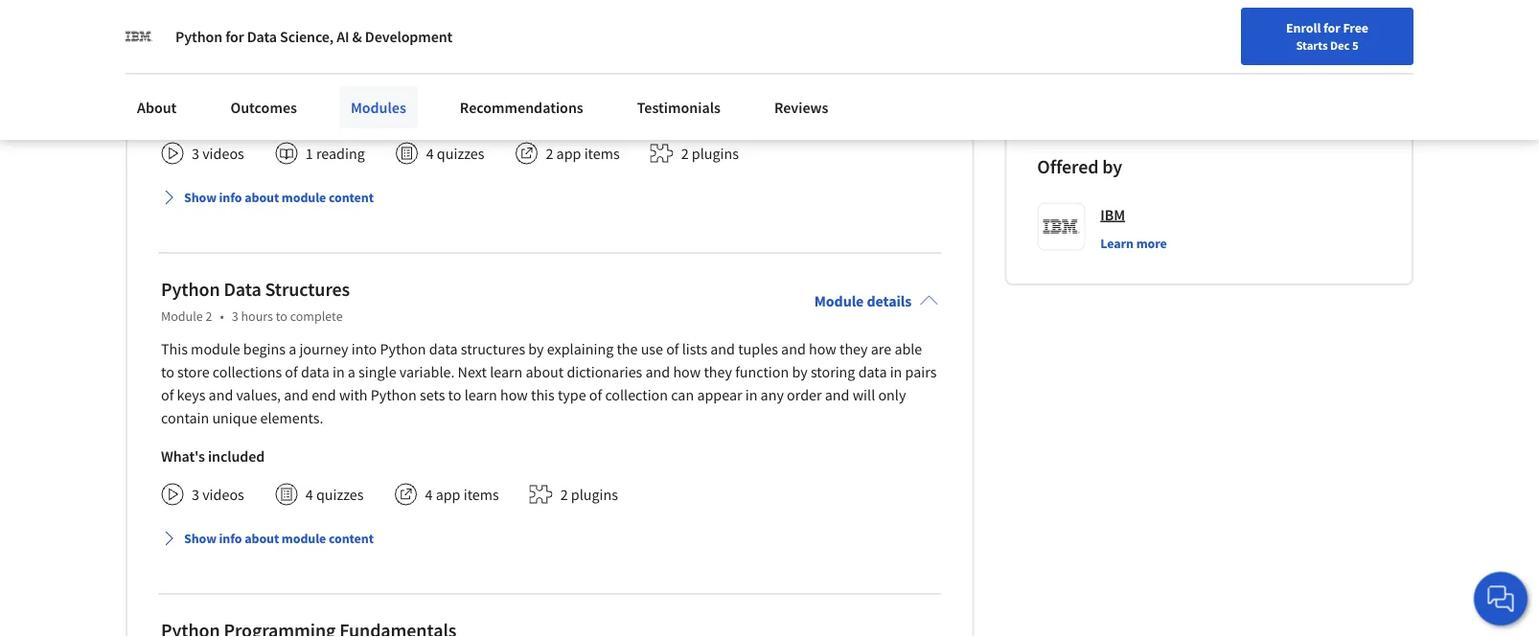 Task type: locate. For each thing, give the bounding box(es) containing it.
this up numbers,
[[161, 21, 188, 40]]

0 vertical spatial 2 plugins
[[681, 144, 739, 163]]

1 horizontal spatial strings.
[[562, 67, 609, 87]]

ibm up learn at the top right of the page
[[1101, 205, 1126, 225]]

1 horizontal spatial plugins
[[692, 144, 739, 163]]

info for 4 quizzes
[[219, 530, 242, 548]]

learn more
[[1101, 235, 1168, 252]]

0 vertical spatial items
[[585, 144, 620, 163]]

type
[[558, 386, 586, 405]]

data
[[719, 21, 748, 40], [429, 340, 458, 359], [301, 363, 330, 382], [859, 363, 887, 382]]

python up values
[[175, 27, 223, 46]]

1 vertical spatial 3 videos
[[192, 485, 244, 505]]

they
[[840, 340, 868, 359], [704, 363, 733, 382]]

0 vertical spatial ibm
[[1097, 64, 1118, 81]]

videos for 1 reading
[[202, 144, 244, 163]]

1 vertical spatial data
[[224, 278, 261, 302]]

0 vertical spatial included
[[208, 106, 265, 125]]

what's included
[[161, 106, 265, 125], [161, 447, 265, 466]]

reviews
[[775, 98, 829, 117]]

1 vertical spatial about
[[526, 363, 564, 382]]

1 vertical spatial this
[[161, 340, 188, 359]]

this for this module teaches the basics of python and begins by exploring some of the different data types such as integers, real numbers, and strings. continue with the module and learn how to use expressions in  mathematical operations, store values in variables, and the many different ways to manipulate strings.
[[161, 21, 188, 40]]

3 videos down unique
[[192, 485, 244, 505]]

structures
[[265, 278, 350, 302]]

2 what's included from the top
[[161, 447, 265, 466]]

content for quizzes
[[329, 530, 374, 548]]

show info about module content button for 4 quizzes
[[153, 522, 382, 556]]

0 vertical spatial 3 videos
[[192, 144, 244, 163]]

4 quizzes
[[426, 144, 485, 163], [306, 485, 364, 505]]

store down integers,
[[870, 44, 903, 63]]

order
[[787, 386, 822, 405]]

1 vertical spatial show
[[184, 530, 217, 548]]

plugins
[[692, 144, 739, 163], [571, 485, 618, 505]]

module left details on the right top
[[815, 292, 864, 311]]

1 vertical spatial included
[[208, 447, 265, 466]]

1 vertical spatial learn
[[490, 363, 523, 382]]

2 info from the top
[[219, 530, 242, 548]]

1 vertical spatial what's included
[[161, 447, 265, 466]]

0 vertical spatial show
[[184, 189, 217, 206]]

0 horizontal spatial use
[[583, 44, 606, 63]]

app
[[557, 144, 581, 163], [436, 485, 461, 505]]

1 vertical spatial app
[[436, 485, 461, 505]]

of left lists
[[667, 340, 679, 359]]

1 horizontal spatial they
[[840, 340, 868, 359]]

0 vertical spatial what's
[[161, 106, 205, 125]]

for for python
[[225, 27, 244, 46]]

complete
[[290, 308, 343, 325]]

for for enroll
[[1324, 19, 1341, 36]]

in up only
[[890, 363, 903, 382]]

0 horizontal spatial a
[[289, 340, 296, 359]]

store inside this module teaches the basics of python and begins by exploring some of the different data types such as integers, real numbers, and strings. continue with the module and learn how to use expressions in  mathematical operations, store values in variables, and the many different ways to manipulate strings.
[[870, 44, 903, 63]]

0 vertical spatial show info about module content button
[[153, 180, 382, 215]]

begins up ways
[[456, 21, 498, 40]]

by up order
[[792, 363, 808, 382]]

2 what's from the top
[[161, 447, 205, 466]]

python inside this module teaches the basics of python and begins by exploring some of the different data types such as integers, real numbers, and strings. continue with the module and learn how to use expressions in  mathematical operations, store values in variables, and the many different ways to manipulate strings.
[[379, 21, 425, 40]]

app for 2
[[557, 144, 581, 163]]

the
[[296, 21, 317, 40], [637, 21, 658, 40], [396, 44, 417, 63], [313, 67, 334, 87], [617, 340, 638, 359]]

enroll for free starts dec 5
[[1287, 19, 1369, 53]]

0 horizontal spatial 4 quizzes
[[306, 485, 364, 505]]

0 vertical spatial content
[[329, 189, 374, 206]]

use inside this module teaches the basics of python and begins by exploring some of the different data types such as integers, real numbers, and strings. continue with the module and learn how to use expressions in  mathematical operations, store values in variables, and the many different ways to manipulate strings.
[[583, 44, 606, 63]]

use left lists
[[641, 340, 663, 359]]

1 vertical spatial plugins
[[571, 485, 618, 505]]

show info about module content button for 1 reading
[[153, 180, 382, 215]]

begins up collections in the bottom of the page
[[243, 340, 286, 359]]

1 horizontal spatial store
[[870, 44, 903, 63]]

0 horizontal spatial module
[[161, 308, 203, 325]]

1 horizontal spatial 4 quizzes
[[426, 144, 485, 163]]

about inside this module begins a journey into python data structures by explaining the use of lists and tuples and how they are able to store collections of data in a single variable. next learn about dictionaries and how they function by storing data in pairs of keys and values, and end with python sets to learn how this type of collection can appear in any order and will only contain unique elements.
[[526, 363, 564, 382]]

1 what's included from the top
[[161, 106, 265, 125]]

to right ways
[[469, 67, 483, 87]]

python up variable.
[[380, 340, 426, 359]]

0 vertical spatial about
[[245, 189, 279, 206]]

what's
[[161, 106, 205, 125], [161, 447, 205, 466]]

can
[[671, 386, 694, 405]]

for up variables,
[[225, 27, 244, 46]]

learn down the next
[[465, 386, 497, 405]]

data down are
[[859, 363, 887, 382]]

2 inside python data structures module 2 • 3 hours to complete
[[206, 308, 212, 325]]

0 horizontal spatial plugins
[[571, 485, 618, 505]]

what's down contain
[[161, 447, 205, 466]]

1 vertical spatial what's
[[161, 447, 205, 466]]

1 horizontal spatial a
[[348, 363, 356, 382]]

by left exploring
[[501, 21, 516, 40]]

and up the elements.
[[284, 386, 309, 405]]

2 videos from the top
[[202, 485, 244, 505]]

testimonials
[[637, 98, 721, 117]]

strings. down some at the top of page
[[562, 67, 609, 87]]

3 down contain
[[192, 485, 199, 505]]

python for data science, ai & development
[[175, 27, 453, 46]]

appear
[[697, 386, 743, 405]]

1 horizontal spatial use
[[641, 340, 663, 359]]

strings. down teaches
[[253, 44, 300, 63]]

1 vertical spatial show info about module content button
[[153, 522, 382, 556]]

1 horizontal spatial begins
[[456, 21, 498, 40]]

this
[[161, 21, 188, 40], [161, 340, 188, 359]]

0 horizontal spatial for
[[225, 27, 244, 46]]

and right lists
[[711, 340, 735, 359]]

about for 4 quizzes
[[245, 189, 279, 206]]

of right collections in the bottom of the page
[[285, 363, 298, 382]]

2 vertical spatial about
[[245, 530, 279, 548]]

0 vertical spatial videos
[[202, 144, 244, 163]]

this inside this module begins a journey into python data structures by explaining the use of lists and tuples and how they are able to store collections of data in a single variable. next learn about dictionaries and how they function by storing data in pairs of keys and values, and end with python sets to learn how this type of collection can appear in any order and will only contain unique elements.
[[161, 340, 188, 359]]

0 vertical spatial show info about module content
[[184, 189, 374, 206]]

3 videos for this module begins a journey into python data structures by explaining the use of lists and tuples and how they are able to store collections of data in a single variable. next learn about dictionaries and how they function by storing data in pairs of keys and values, and end with python sets to learn how this type of collection can appear in any order and will only contain unique elements.
[[192, 485, 244, 505]]

1 vertical spatial 3
[[232, 308, 238, 325]]

python inside python data structures module 2 • 3 hours to complete
[[161, 278, 220, 302]]

0 horizontal spatial app
[[436, 485, 461, 505]]

1 horizontal spatial items
[[585, 144, 620, 163]]

this module teaches the basics of python and begins by exploring some of the different data types such as integers, real numbers, and strings. continue with the module and learn how to use expressions in  mathematical operations, store values in variables, and the many different ways to manipulate strings.
[[161, 21, 922, 87]]

what's included down values
[[161, 106, 265, 125]]

0 vertical spatial app
[[557, 144, 581, 163]]

0 horizontal spatial they
[[704, 363, 733, 382]]

1 vertical spatial use
[[641, 340, 663, 359]]

1 vertical spatial with
[[339, 386, 368, 405]]

0 horizontal spatial 2 plugins
[[561, 485, 618, 505]]

for up dec on the top right
[[1324, 19, 1341, 36]]

strings.
[[253, 44, 300, 63], [562, 67, 609, 87]]

with right & at the top left of page
[[365, 44, 393, 63]]

module inside this module begins a journey into python data structures by explaining the use of lists and tuples and how they are able to store collections of data in a single variable. next learn about dictionaries and how they function by storing data in pairs of keys and values, and end with python sets to learn how this type of collection can appear in any order and will only contain unique elements.
[[191, 340, 240, 359]]

0 vertical spatial with
[[365, 44, 393, 63]]

joseph santarcangelo image
[[1041, 42, 1083, 85]]

2 show from the top
[[184, 530, 217, 548]]

ways
[[434, 67, 466, 87]]

the inside this module begins a journey into python data structures by explaining the use of lists and tuples and how they are able to store collections of data in a single variable. next learn about dictionaries and how they function by storing data in pairs of keys and values, and end with python sets to learn how this type of collection can appear in any order and will only contain unique elements.
[[617, 340, 638, 359]]

what's included down unique
[[161, 447, 265, 466]]

0 horizontal spatial quizzes
[[316, 485, 364, 505]]

info
[[219, 189, 242, 206], [219, 530, 242, 548]]

1 vertical spatial begins
[[243, 340, 286, 359]]

python up •
[[161, 278, 220, 302]]

such
[[789, 21, 819, 40]]

how inside this module teaches the basics of python and begins by exploring some of the different data types such as integers, real numbers, and strings. continue with the module and learn how to use expressions in  mathematical operations, store values in variables, and the many different ways to manipulate strings.
[[536, 44, 564, 63]]

teaches
[[243, 21, 293, 40]]

store inside this module begins a journey into python data structures by explaining the use of lists and tuples and how they are able to store collections of data in a single variable. next learn about dictionaries and how they function by storing data in pairs of keys and values, and end with python sets to learn how this type of collection can appear in any order and will only contain unique elements.
[[177, 363, 210, 382]]

1 this from the top
[[161, 21, 188, 40]]

1 vertical spatial strings.
[[562, 67, 609, 87]]

by right offered
[[1103, 155, 1123, 179]]

module
[[815, 292, 864, 311], [161, 308, 203, 325]]

4 quizzes down the elements.
[[306, 485, 364, 505]]

learn down structures
[[490, 363, 523, 382]]

0 vertical spatial store
[[870, 44, 903, 63]]

1 vertical spatial they
[[704, 363, 733, 382]]

1 3 videos from the top
[[192, 144, 244, 163]]

1 vertical spatial info
[[219, 530, 242, 548]]

1 show info about module content button from the top
[[153, 180, 382, 215]]

learn up manipulate
[[500, 44, 533, 63]]

items
[[585, 144, 620, 163], [464, 485, 499, 505]]

a
[[289, 340, 296, 359], [348, 363, 356, 382]]

for
[[1324, 19, 1341, 36], [225, 27, 244, 46]]

by
[[501, 21, 516, 40], [1103, 155, 1123, 179], [529, 340, 544, 359], [792, 363, 808, 382]]

0 horizontal spatial items
[[464, 485, 499, 505]]

ibm image
[[126, 23, 152, 50]]

2 vertical spatial learn
[[465, 386, 497, 405]]

python right & at the top left of page
[[379, 21, 425, 40]]

how down exploring
[[536, 44, 564, 63]]

included for strings.
[[208, 106, 265, 125]]

show info about module content
[[184, 189, 374, 206], [184, 530, 374, 548]]

3 right •
[[232, 308, 238, 325]]

0 vertical spatial quizzes
[[437, 144, 485, 163]]

4 quizzes down ways
[[426, 144, 485, 163]]

1 vertical spatial items
[[464, 485, 499, 505]]

2 plugins
[[681, 144, 739, 163], [561, 485, 618, 505]]

data up variables,
[[247, 27, 277, 46]]

0 vertical spatial a
[[289, 340, 296, 359]]

1 horizontal spatial quizzes
[[437, 144, 485, 163]]

and up variables,
[[225, 44, 250, 63]]

this up the keys at left
[[161, 340, 188, 359]]

show for 4 quizzes
[[184, 530, 217, 548]]

data inside this module teaches the basics of python and begins by exploring some of the different data types such as integers, real numbers, and strings. continue with the module and learn how to use expressions in  mathematical operations, store values in variables, and the many different ways to manipulate strings.
[[719, 21, 748, 40]]

1 vertical spatial show info about module content
[[184, 530, 374, 548]]

1 info from the top
[[219, 189, 242, 206]]

1 vertical spatial quizzes
[[316, 485, 364, 505]]

0 horizontal spatial store
[[177, 363, 210, 382]]

this module begins a journey into python data structures by explaining the use of lists and tuples and how they are able to store collections of data in a single variable. next learn about dictionaries and how they function by storing data in pairs of keys and values, and end with python sets to learn how this type of collection can appear in any order and will only contain unique elements.
[[161, 340, 937, 428]]

3 inside python data structures module 2 • 3 hours to complete
[[232, 308, 238, 325]]

0 vertical spatial 3
[[192, 144, 199, 163]]

what's down values
[[161, 106, 205, 125]]

1 vertical spatial content
[[329, 530, 374, 548]]

0 horizontal spatial strings.
[[253, 44, 300, 63]]

of right some at the top of page
[[621, 21, 634, 40]]

the right & at the top left of page
[[396, 44, 417, 63]]

with inside this module begins a journey into python data structures by explaining the use of lists and tuples and how they are able to store collections of data in a single variable. next learn about dictionaries and how they function by storing data in pairs of keys and values, and end with python sets to learn how this type of collection can appear in any order and will only contain unique elements.
[[339, 386, 368, 405]]

this inside this module teaches the basics of python and begins by exploring some of the different data types such as integers, real numbers, and strings. continue with the module and learn how to use expressions in  mathematical operations, store values in variables, and the many different ways to manipulate strings.
[[161, 21, 188, 40]]

show
[[184, 189, 217, 206], [184, 530, 217, 548]]

1 horizontal spatial different
[[661, 21, 716, 40]]

ibm link
[[1101, 203, 1126, 226]]

items for 2 app items
[[585, 144, 620, 163]]

0 horizontal spatial begins
[[243, 340, 286, 359]]

0 vertical spatial strings.
[[253, 44, 300, 63]]

data
[[247, 27, 277, 46], [224, 278, 261, 302]]

2 3 videos from the top
[[192, 485, 244, 505]]

in
[[687, 44, 699, 63], [205, 67, 217, 87], [333, 363, 345, 382], [890, 363, 903, 382], [746, 386, 758, 405]]

1 horizontal spatial 2 plugins
[[681, 144, 739, 163]]

they left are
[[840, 340, 868, 359]]

lists
[[682, 340, 708, 359]]

show notifications image
[[1281, 24, 1304, 47]]

0 horizontal spatial different
[[376, 67, 431, 87]]

learn inside this module teaches the basics of python and begins by exploring some of the different data types such as integers, real numbers, and strings. continue with the module and learn how to use expressions in  mathematical operations, store values in variables, and the many different ways to manipulate strings.
[[500, 44, 533, 63]]

2 included from the top
[[208, 447, 265, 466]]

3 down values
[[192, 144, 199, 163]]

1 vertical spatial videos
[[202, 485, 244, 505]]

2 content from the top
[[329, 530, 374, 548]]

ibm down joseph
[[1097, 64, 1118, 81]]

included down variables,
[[208, 106, 265, 125]]

to right hours
[[276, 308, 288, 325]]

1 horizontal spatial app
[[557, 144, 581, 163]]

0 vertical spatial they
[[840, 340, 868, 359]]

included down unique
[[208, 447, 265, 466]]

use
[[583, 44, 606, 63], [641, 340, 663, 359]]

tuples
[[738, 340, 778, 359]]

show info about module content button
[[153, 180, 382, 215], [153, 522, 382, 556]]

1 horizontal spatial for
[[1324, 19, 1341, 36]]

quizzes down recommendations link
[[437, 144, 485, 163]]

recommendations link
[[449, 86, 595, 128]]

1
[[306, 144, 313, 163]]

0 vertical spatial 4 quizzes
[[426, 144, 485, 163]]

what's included for this module teaches the basics of python and begins by exploring some of the different data types such as integers, real numbers, and strings. continue with the module and learn how to use expressions in  mathematical operations, store values in variables, and the many different ways to manipulate strings.
[[161, 106, 265, 125]]

0 vertical spatial what's included
[[161, 106, 265, 125]]

1 horizontal spatial module
[[815, 292, 864, 311]]

and up manipulate
[[473, 44, 497, 63]]

quizzes down the elements.
[[316, 485, 364, 505]]

different up expressions
[[661, 21, 716, 40]]

of
[[363, 21, 376, 40], [621, 21, 634, 40], [667, 340, 679, 359], [285, 363, 298, 382], [161, 386, 174, 405], [590, 386, 602, 405]]

&
[[352, 27, 362, 46]]

data up variable.
[[429, 340, 458, 359]]

data up hours
[[224, 278, 261, 302]]

0 vertical spatial use
[[583, 44, 606, 63]]

None search field
[[273, 12, 733, 50]]

0 vertical spatial begins
[[456, 21, 498, 40]]

many
[[337, 67, 373, 87]]

1 vertical spatial store
[[177, 363, 210, 382]]

1 videos from the top
[[202, 144, 244, 163]]

1 content from the top
[[329, 189, 374, 206]]

different up modules
[[376, 67, 431, 87]]

1 what's from the top
[[161, 106, 205, 125]]

1 vertical spatial different
[[376, 67, 431, 87]]

a left single
[[348, 363, 356, 382]]

1 show info about module content from the top
[[184, 189, 374, 206]]

a left journey
[[289, 340, 296, 359]]

2 this from the top
[[161, 340, 188, 359]]

real
[[897, 21, 922, 40]]

videos down unique
[[202, 485, 244, 505]]

data up mathematical
[[719, 21, 748, 40]]

python
[[379, 21, 425, 40], [175, 27, 223, 46], [161, 278, 220, 302], [380, 340, 426, 359], [371, 386, 417, 405]]

0 vertical spatial this
[[161, 21, 188, 40]]

1 included from the top
[[208, 106, 265, 125]]

1 vertical spatial 2 plugins
[[561, 485, 618, 505]]

1 show from the top
[[184, 189, 217, 206]]

to up contain
[[161, 363, 174, 382]]

what's for this module teaches the basics of python and begins by exploring some of the different data types such as integers, real numbers, and strings. continue with the module and learn how to use expressions in  mathematical operations, store values in variables, and the many different ways to manipulate strings.
[[161, 106, 205, 125]]

to
[[567, 44, 580, 63], [469, 67, 483, 87], [276, 308, 288, 325], [161, 363, 174, 382], [448, 386, 462, 405]]

they up appear
[[704, 363, 733, 382]]

explaining
[[547, 340, 614, 359]]

content for reading
[[329, 189, 374, 206]]

begins inside this module teaches the basics of python and begins by exploring some of the different data types such as integers, real numbers, and strings. continue with the module and learn how to use expressions in  mathematical operations, store values in variables, and the many different ways to manipulate strings.
[[456, 21, 498, 40]]

and up unique
[[209, 386, 233, 405]]

free
[[1344, 19, 1369, 36]]

2 show info about module content from the top
[[184, 530, 374, 548]]

for inside enroll for free starts dec 5
[[1324, 19, 1341, 36]]

2 vertical spatial 3
[[192, 485, 199, 505]]

1 vertical spatial ibm
[[1101, 205, 1126, 225]]

3
[[192, 144, 199, 163], [232, 308, 238, 325], [192, 485, 199, 505]]

3 videos down outcomes link
[[192, 144, 244, 163]]

0 vertical spatial learn
[[500, 44, 533, 63]]

0 vertical spatial info
[[219, 189, 242, 206]]

with
[[365, 44, 393, 63], [339, 386, 368, 405]]

with right 'end'
[[339, 386, 368, 405]]

this for this module begins a journey into python data structures by explaining the use of lists and tuples and how they are able to store collections of data in a single variable. next learn about dictionaries and how they function by storing data in pairs of keys and values, and end with python sets to learn how this type of collection can appear in any order and will only contain unique elements.
[[161, 340, 188, 359]]

and right tuples
[[781, 340, 806, 359]]

contain
[[161, 409, 209, 428]]

1 vertical spatial 4 quizzes
[[306, 485, 364, 505]]

show info about module content for 1 reading
[[184, 189, 374, 206]]

1 reading
[[306, 144, 365, 163]]

use down some at the top of page
[[583, 44, 606, 63]]

videos down outcomes link
[[202, 144, 244, 163]]

are
[[871, 340, 892, 359]]

the up dictionaries
[[617, 340, 638, 359]]

quizzes
[[437, 144, 485, 163], [316, 485, 364, 505]]

any
[[761, 386, 784, 405]]

included
[[208, 106, 265, 125], [208, 447, 265, 466]]

2 show info about module content button from the top
[[153, 522, 382, 556]]

module left •
[[161, 308, 203, 325]]

store up the keys at left
[[177, 363, 210, 382]]



Task type: describe. For each thing, give the bounding box(es) containing it.
next
[[458, 363, 487, 382]]

more
[[1137, 235, 1168, 252]]

operations,
[[794, 44, 867, 63]]

what's for this module begins a journey into python data structures by explaining the use of lists and tuples and how they are able to store collections of data in a single variable. next learn about dictionaries and how they function by storing data in pairs of keys and values, and end with python sets to learn how this type of collection can appear in any order and will only contain unique elements.
[[161, 447, 205, 466]]

variables,
[[220, 67, 282, 87]]

development
[[365, 27, 453, 46]]

modules
[[351, 98, 406, 117]]

show info about module content for 4 quizzes
[[184, 530, 374, 548]]

and up ways
[[428, 21, 452, 40]]

of right & at the top left of page
[[363, 21, 376, 40]]

science,
[[280, 27, 334, 46]]

collections
[[213, 363, 282, 382]]

how up 'storing' at right bottom
[[809, 340, 837, 359]]

the left basics at the left of page
[[296, 21, 317, 40]]

manipulate
[[486, 67, 559, 87]]

dec
[[1331, 37, 1350, 53]]

dictionaries
[[567, 363, 643, 382]]

by right structures
[[529, 340, 544, 359]]

starts
[[1297, 37, 1328, 53]]

numbers,
[[161, 44, 222, 63]]

variable.
[[400, 363, 455, 382]]

of right "type" on the left bottom
[[590, 386, 602, 405]]

module inside python data structures module 2 • 3 hours to complete
[[161, 308, 203, 325]]

videos for 4 quizzes
[[202, 485, 244, 505]]

in right expressions
[[687, 44, 699, 63]]

•
[[220, 308, 224, 325]]

the up expressions
[[637, 21, 658, 40]]

and up 'collection'
[[646, 363, 670, 382]]

joseph santarcangelo ibm
[[1097, 42, 1241, 81]]

outcomes
[[230, 98, 297, 117]]

about link
[[126, 86, 188, 128]]

about
[[137, 98, 177, 117]]

ai
[[337, 27, 349, 46]]

items for 4 app items
[[464, 485, 499, 505]]

unique
[[212, 409, 257, 428]]

data down journey
[[301, 363, 330, 382]]

module details
[[815, 292, 912, 311]]

python data structures module 2 • 3 hours to complete
[[161, 278, 350, 325]]

0 vertical spatial data
[[247, 27, 277, 46]]

as
[[822, 21, 836, 40]]

learn
[[1101, 235, 1134, 252]]

to inside python data structures module 2 • 3 hours to complete
[[276, 308, 288, 325]]

3 for this module begins a journey into python data structures by explaining the use of lists and tuples and how they are able to store collections of data in a single variable. next learn about dictionaries and how they function by storing data in pairs of keys and values, and end with python sets to learn how this type of collection can appear in any order and will only contain unique elements.
[[192, 485, 199, 505]]

and down science,
[[285, 67, 310, 87]]

offered
[[1038, 155, 1099, 179]]

ibm inside joseph santarcangelo ibm
[[1097, 64, 1118, 81]]

3 videos for this module teaches the basics of python and begins by exploring some of the different data types such as integers, real numbers, and strings. continue with the module and learn how to use expressions in  mathematical operations, store values in variables, and the many different ways to manipulate strings.
[[192, 144, 244, 163]]

values
[[161, 67, 202, 87]]

python down single
[[371, 386, 417, 405]]

the down continue
[[313, 67, 334, 87]]

included for store
[[208, 447, 265, 466]]

3 for this module teaches the basics of python and begins by exploring some of the different data types such as integers, real numbers, and strings. continue with the module and learn how to use expressions in  mathematical operations, store values in variables, and the many different ways to manipulate strings.
[[192, 144, 199, 163]]

5
[[1353, 37, 1359, 53]]

in right values
[[205, 67, 217, 87]]

2 app items
[[546, 144, 620, 163]]

how left this
[[500, 386, 528, 405]]

expressions
[[609, 44, 684, 63]]

4 for 4 quizzes
[[425, 485, 433, 505]]

santarcangelo
[[1147, 42, 1241, 61]]

learn more button
[[1101, 234, 1168, 253]]

in up 'end'
[[333, 363, 345, 382]]

continue
[[303, 44, 362, 63]]

will
[[853, 386, 876, 405]]

exploring
[[520, 21, 580, 40]]

reading
[[316, 144, 365, 163]]

use inside this module begins a journey into python data structures by explaining the use of lists and tuples and how they are able to store collections of data in a single variable. next learn about dictionaries and how they function by storing data in pairs of keys and values, and end with python sets to learn how this type of collection can appear in any order and will only contain unique elements.
[[641, 340, 663, 359]]

sets
[[420, 386, 445, 405]]

this
[[531, 386, 555, 405]]

to down exploring
[[567, 44, 580, 63]]

basics
[[320, 21, 360, 40]]

details
[[867, 292, 912, 311]]

keys
[[177, 386, 206, 405]]

reviews link
[[763, 86, 840, 128]]

journey
[[300, 340, 349, 359]]

how up can
[[673, 363, 701, 382]]

data inside python data structures module 2 • 3 hours to complete
[[224, 278, 261, 302]]

to right the sets
[[448, 386, 462, 405]]

0 vertical spatial different
[[661, 21, 716, 40]]

able
[[895, 340, 923, 359]]

end
[[312, 386, 336, 405]]

and down 'storing' at right bottom
[[825, 386, 850, 405]]

hours
[[241, 308, 273, 325]]

app for 4
[[436, 485, 461, 505]]

mathematical
[[702, 44, 791, 63]]

integers,
[[839, 21, 894, 40]]

info for 1 reading
[[219, 189, 242, 206]]

recommendations
[[460, 98, 584, 117]]

some
[[583, 21, 618, 40]]

0 vertical spatial plugins
[[692, 144, 739, 163]]

single
[[359, 363, 397, 382]]

joseph
[[1097, 42, 1144, 61]]

1 vertical spatial a
[[348, 363, 356, 382]]

values,
[[236, 386, 281, 405]]

show for 1 reading
[[184, 189, 217, 206]]

storing
[[811, 363, 856, 382]]

structures
[[461, 340, 526, 359]]

chat with us image
[[1486, 584, 1517, 615]]

modules link
[[339, 86, 418, 128]]

coursera image
[[23, 16, 145, 46]]

function
[[736, 363, 789, 382]]

with inside this module teaches the basics of python and begins by exploring some of the different data types such as integers, real numbers, and strings. continue with the module and learn how to use expressions in  mathematical operations, store values in variables, and the many different ways to manipulate strings.
[[365, 44, 393, 63]]

enroll
[[1287, 19, 1322, 36]]

collection
[[605, 386, 668, 405]]

joseph santarcangelo link
[[1097, 42, 1241, 61]]

offered by
[[1038, 155, 1123, 179]]

by inside this module teaches the basics of python and begins by exploring some of the different data types such as integers, real numbers, and strings. continue with the module and learn how to use expressions in  mathematical operations, store values in variables, and the many different ways to manipulate strings.
[[501, 21, 516, 40]]

testimonials link
[[626, 86, 732, 128]]

about for 4 app items
[[245, 530, 279, 548]]

only
[[879, 386, 906, 405]]

4 for 1 reading
[[426, 144, 434, 163]]

what's included for this module begins a journey into python data structures by explaining the use of lists and tuples and how they are able to store collections of data in a single variable. next learn about dictionaries and how they function by storing data in pairs of keys and values, and end with python sets to learn how this type of collection can appear in any order and will only contain unique elements.
[[161, 447, 265, 466]]

types
[[751, 21, 786, 40]]

of left the keys at left
[[161, 386, 174, 405]]

into
[[352, 340, 377, 359]]

in left the 'any'
[[746, 386, 758, 405]]

begins inside this module begins a journey into python data structures by explaining the use of lists and tuples and how they are able to store collections of data in a single variable. next learn about dictionaries and how they function by storing data in pairs of keys and values, and end with python sets to learn how this type of collection can appear in any order and will only contain unique elements.
[[243, 340, 286, 359]]

elements.
[[260, 409, 323, 428]]

pairs
[[906, 363, 937, 382]]

4 app items
[[425, 485, 499, 505]]

outcomes link
[[219, 86, 309, 128]]



Task type: vqa. For each thing, say whether or not it's contained in the screenshot.
info related to 1 reading
yes



